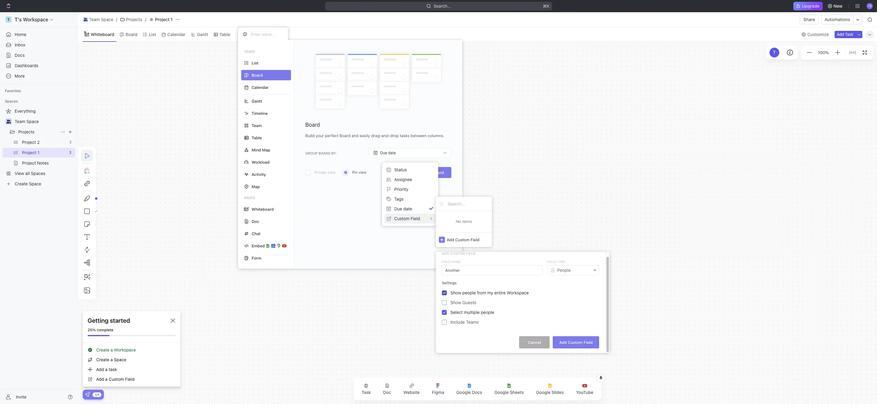 Task type: locate. For each thing, give the bounding box(es) containing it.
status
[[394, 167, 407, 172]]

0 horizontal spatial people
[[463, 290, 476, 295]]

form
[[252, 256, 262, 260]]

getting
[[88, 317, 109, 324]]

0 horizontal spatial board
[[126, 32, 138, 37]]

0 horizontal spatial google
[[457, 390, 471, 395]]

25% complete
[[88, 328, 113, 332]]

add inside dropdown button
[[447, 237, 454, 242]]

calendar
[[168, 32, 186, 37], [252, 85, 269, 90]]

google for google slides
[[536, 390, 551, 395]]

0 vertical spatial space
[[101, 17, 113, 22]]

task left doc button
[[362, 390, 371, 395]]

0 horizontal spatial team
[[15, 119, 25, 124]]

calendar up timeline
[[252, 85, 269, 90]]

0 horizontal spatial table
[[220, 32, 230, 37]]

Enter name... field
[[250, 31, 283, 37]]

0 horizontal spatial whiteboard
[[91, 32, 114, 37]]

show right show people from my entire workspace option
[[451, 290, 461, 295]]

0 vertical spatial date
[[388, 151, 396, 155]]

due for due date button
[[394, 206, 402, 211]]

home link
[[2, 30, 75, 39]]

doc inside button
[[383, 390, 391, 395]]

docs inside "button"
[[472, 390, 482, 395]]

1 horizontal spatial calendar
[[252, 85, 269, 90]]

show guests
[[451, 300, 476, 305]]

0 vertical spatial doc
[[252, 219, 259, 224]]

1 horizontal spatial map
[[262, 147, 270, 152]]

1 horizontal spatial board
[[306, 122, 320, 128]]

workspace right entire
[[507, 290, 529, 295]]

0 vertical spatial team space
[[89, 17, 113, 22]]

docs inside sidebar navigation
[[15, 53, 25, 58]]

0 vertical spatial create
[[96, 347, 109, 353]]

1 vertical spatial people
[[481, 310, 494, 315]]

team
[[89, 17, 100, 22], [15, 119, 25, 124], [252, 123, 262, 128]]

1 horizontal spatial projects
[[126, 17, 142, 22]]

0 horizontal spatial doc
[[252, 219, 259, 224]]

team space up whiteboard link
[[89, 17, 113, 22]]

whiteboard link
[[90, 30, 114, 39]]

1 horizontal spatial team space link
[[82, 16, 115, 23]]

1 vertical spatial gantt
[[252, 99, 262, 103]]

100% button
[[817, 49, 830, 56]]

100%
[[818, 50, 829, 55]]

due date up status
[[380, 151, 396, 155]]

a
[[111, 347, 113, 353], [111, 357, 113, 362], [105, 367, 108, 372], [105, 377, 108, 382]]

favorites
[[5, 89, 21, 93]]

create
[[96, 347, 109, 353], [96, 357, 109, 362]]

doc right task "button"
[[383, 390, 391, 395]]

1 vertical spatial projects link
[[18, 127, 58, 137]]

0 vertical spatial calendar
[[168, 32, 186, 37]]

embed
[[252, 243, 265, 248]]

0 horizontal spatial docs
[[15, 53, 25, 58]]

team up whiteboard link
[[89, 17, 100, 22]]

0 horizontal spatial user group image
[[6, 120, 11, 123]]

assignee
[[394, 177, 412, 182]]

add custom field inside button
[[560, 340, 593, 345]]

1 horizontal spatial workspace
[[507, 290, 529, 295]]

create up add a task
[[96, 357, 109, 362]]

due inside dropdown button
[[380, 151, 387, 155]]

0 horizontal spatial team space
[[15, 119, 39, 124]]

started
[[110, 317, 130, 324]]

chat
[[252, 231, 261, 236]]

a down add a task
[[105, 377, 108, 382]]

0 horizontal spatial due
[[380, 151, 387, 155]]

tree
[[2, 106, 75, 189]]

team down spaces
[[15, 119, 25, 124]]

1 vertical spatial due
[[394, 206, 402, 211]]

user group image
[[84, 18, 87, 21], [6, 120, 11, 123]]

date inside dropdown button
[[388, 151, 396, 155]]

2 vertical spatial board
[[433, 170, 444, 175]]

1 vertical spatial due date
[[394, 206, 412, 211]]

share button
[[800, 15, 819, 24]]

projects link
[[118, 16, 144, 23], [18, 127, 58, 137]]

field inside add custom field dropdown button
[[471, 237, 480, 242]]

0 horizontal spatial workspace
[[114, 347, 136, 353]]

2 google from the left
[[495, 390, 509, 395]]

2 vertical spatial add custom field
[[560, 340, 593, 345]]

people up guests at right bottom
[[463, 290, 476, 295]]

docs
[[15, 53, 25, 58], [472, 390, 482, 395]]

date for due date dropdown button
[[388, 151, 396, 155]]

tree containing team space
[[2, 106, 75, 189]]

workload
[[252, 160, 270, 165]]

0 vertical spatial projects
[[126, 17, 142, 22]]

0 vertical spatial table
[[220, 32, 230, 37]]

list down view
[[252, 60, 259, 65]]

1 horizontal spatial list
[[252, 60, 259, 65]]

1 horizontal spatial due
[[394, 206, 402, 211]]

activity
[[252, 172, 266, 177]]

by:
[[331, 151, 337, 155]]

2 horizontal spatial board
[[433, 170, 444, 175]]

1 horizontal spatial table
[[252, 135, 262, 140]]

0 vertical spatial list
[[149, 32, 156, 37]]

customize
[[808, 32, 829, 37]]

1 vertical spatial space
[[26, 119, 39, 124]]

1 horizontal spatial space
[[101, 17, 113, 22]]

people button
[[548, 265, 599, 275]]

due inside button
[[394, 206, 402, 211]]

board link
[[124, 30, 138, 39]]

0 horizontal spatial date
[[388, 151, 396, 155]]

1 vertical spatial date
[[403, 206, 412, 211]]

1 vertical spatial team space link
[[15, 117, 74, 126]]

automations button
[[822, 15, 854, 24]]

list down project 1 link at the left of the page
[[149, 32, 156, 37]]

1 vertical spatial whiteboard
[[252, 207, 274, 212]]

team space down spaces
[[15, 119, 39, 124]]

team inside tree
[[15, 119, 25, 124]]

projects link inside tree
[[18, 127, 58, 137]]

1 horizontal spatial google
[[495, 390, 509, 395]]

0 horizontal spatial calendar
[[168, 32, 186, 37]]

people
[[463, 290, 476, 295], [481, 310, 494, 315]]

map right the mind
[[262, 147, 270, 152]]

view button
[[238, 27, 258, 42]]

whiteboard left board link
[[91, 32, 114, 37]]

due date inside button
[[394, 206, 412, 211]]

1 vertical spatial calendar
[[252, 85, 269, 90]]

gantt left table link
[[197, 32, 208, 37]]

1 vertical spatial add custom field
[[442, 251, 476, 255]]

1/4
[[95, 393, 99, 396]]

2 show from the top
[[451, 300, 461, 305]]

1 horizontal spatial user group image
[[84, 18, 87, 21]]

0 horizontal spatial list
[[149, 32, 156, 37]]

a up the "create a space"
[[111, 347, 113, 353]]

0 vertical spatial add custom field
[[447, 237, 480, 242]]

1 horizontal spatial task
[[845, 32, 854, 37]]

workspace up the "create a space"
[[114, 347, 136, 353]]

create up the "create a space"
[[96, 347, 109, 353]]

whiteboard up chat
[[252, 207, 274, 212]]

people right multiple
[[481, 310, 494, 315]]

0 vertical spatial task
[[845, 32, 854, 37]]

0 vertical spatial whiteboard
[[91, 32, 114, 37]]

2 vertical spatial space
[[114, 357, 126, 362]]

2 create from the top
[[96, 357, 109, 362]]

due date for due date dropdown button
[[380, 151, 396, 155]]

0 vertical spatial board
[[126, 32, 138, 37]]

task down automations button
[[845, 32, 854, 37]]

due date button
[[385, 204, 436, 214]]

gantt up timeline
[[252, 99, 262, 103]]

google left slides
[[536, 390, 551, 395]]

1 horizontal spatial date
[[403, 206, 412, 211]]

add a custom field
[[96, 377, 135, 382]]

1 show from the top
[[451, 290, 461, 295]]

no
[[456, 219, 461, 224]]

custom
[[394, 216, 410, 221], [455, 237, 470, 242], [450, 251, 465, 255], [568, 340, 583, 345], [109, 377, 124, 382]]

my
[[488, 290, 493, 295]]

sidebar navigation
[[0, 12, 78, 404]]

1 vertical spatial docs
[[472, 390, 482, 395]]

1 vertical spatial team space
[[15, 119, 39, 124]]

doc up chat
[[252, 219, 259, 224]]

due for due date dropdown button
[[380, 151, 387, 155]]

1 vertical spatial create
[[96, 357, 109, 362]]

sheets
[[510, 390, 524, 395]]

customize button
[[800, 30, 831, 39]]

name
[[452, 260, 461, 264]]

0 vertical spatial show
[[451, 290, 461, 295]]

due date for due date button
[[394, 206, 412, 211]]

0 vertical spatial user group image
[[84, 18, 87, 21]]

0 horizontal spatial task
[[362, 390, 371, 395]]

date up status
[[388, 151, 396, 155]]

0 horizontal spatial gantt
[[197, 32, 208, 37]]

1 vertical spatial show
[[451, 300, 461, 305]]

1 vertical spatial workspace
[[114, 347, 136, 353]]

1 vertical spatial table
[[252, 135, 262, 140]]

due date up 'custom field'
[[394, 206, 412, 211]]

0 horizontal spatial map
[[252, 184, 260, 189]]

map
[[262, 147, 270, 152], [252, 184, 260, 189]]

project 1 link
[[147, 16, 174, 23]]

1 horizontal spatial team
[[89, 17, 100, 22]]

1 create from the top
[[96, 347, 109, 353]]

calendar down 1
[[168, 32, 186, 37]]

google slides button
[[531, 380, 569, 399]]

1 vertical spatial user group image
[[6, 120, 11, 123]]

0 vertical spatial due
[[380, 151, 387, 155]]

table up the mind
[[252, 135, 262, 140]]

field
[[411, 216, 420, 221], [471, 237, 480, 242], [466, 251, 476, 255], [442, 260, 451, 264], [547, 260, 556, 264], [584, 340, 593, 345], [125, 377, 135, 382]]

2 horizontal spatial space
[[114, 357, 126, 362]]

team down timeline
[[252, 123, 262, 128]]

custom field
[[394, 216, 420, 221]]

calendar link
[[166, 30, 186, 39]]

0 horizontal spatial /
[[116, 17, 117, 22]]

1 horizontal spatial doc
[[383, 390, 391, 395]]

1 horizontal spatial whiteboard
[[252, 207, 274, 212]]

map down the activity
[[252, 184, 260, 189]]

1 horizontal spatial projects link
[[118, 16, 144, 23]]

1 google from the left
[[457, 390, 471, 395]]

1 vertical spatial list
[[252, 60, 259, 65]]

google left sheets
[[495, 390, 509, 395]]

google right figma
[[457, 390, 471, 395]]

1 horizontal spatial team space
[[89, 17, 113, 22]]

a for space
[[111, 357, 113, 362]]

user group image inside team space link
[[84, 18, 87, 21]]

due
[[380, 151, 387, 155], [394, 206, 402, 211]]

google inside button
[[536, 390, 551, 395]]

0 vertical spatial map
[[262, 147, 270, 152]]

team space
[[89, 17, 113, 22], [15, 119, 39, 124]]

1 horizontal spatial docs
[[472, 390, 482, 395]]

board
[[126, 32, 138, 37], [306, 122, 320, 128], [433, 170, 444, 175]]

select multiple people
[[451, 310, 494, 315]]

add custom field
[[447, 237, 480, 242], [442, 251, 476, 255], [560, 340, 593, 345]]

0 horizontal spatial team space link
[[15, 117, 74, 126]]

google for google docs
[[457, 390, 471, 395]]

0 horizontal spatial projects
[[18, 129, 34, 134]]

home
[[15, 32, 26, 37]]

task
[[845, 32, 854, 37], [362, 390, 371, 395]]

due date inside dropdown button
[[380, 151, 396, 155]]

0 horizontal spatial projects link
[[18, 127, 58, 137]]

1 vertical spatial board
[[306, 122, 320, 128]]

1 vertical spatial doc
[[383, 390, 391, 395]]

1 vertical spatial projects
[[18, 129, 34, 134]]

project 1
[[155, 17, 173, 22]]

0 vertical spatial docs
[[15, 53, 25, 58]]

a up 'task'
[[111, 357, 113, 362]]

a for custom
[[105, 377, 108, 382]]

Search... text field
[[448, 199, 489, 208]]

1 horizontal spatial /
[[145, 17, 146, 22]]

0 horizontal spatial space
[[26, 119, 39, 124]]

0 vertical spatial team space link
[[82, 16, 115, 23]]

2 horizontal spatial google
[[536, 390, 551, 395]]

mind
[[252, 147, 261, 152]]

create for create a space
[[96, 357, 109, 362]]

a left 'task'
[[105, 367, 108, 372]]

multiple
[[464, 310, 480, 315]]

0 vertical spatial due date
[[380, 151, 396, 155]]

table right gantt link
[[220, 32, 230, 37]]

due date
[[380, 151, 396, 155], [394, 206, 412, 211]]

3 google from the left
[[536, 390, 551, 395]]

show up "select"
[[451, 300, 461, 305]]

custom field button
[[385, 214, 436, 224]]

add
[[837, 32, 844, 37], [424, 170, 432, 175], [447, 237, 454, 242], [442, 251, 449, 255], [560, 340, 567, 345], [96, 367, 104, 372], [96, 377, 104, 382]]

1 vertical spatial task
[[362, 390, 371, 395]]

projects
[[126, 17, 142, 22], [18, 129, 34, 134]]

date inside button
[[403, 206, 412, 211]]

task
[[109, 367, 117, 372]]

date up 'custom field'
[[403, 206, 412, 211]]



Task type: describe. For each thing, give the bounding box(es) containing it.
field inside add custom field button
[[584, 340, 593, 345]]

google sheets
[[495, 390, 524, 395]]

gantt link
[[196, 30, 208, 39]]

timeline
[[252, 111, 268, 116]]

space inside tree
[[26, 119, 39, 124]]

view
[[246, 32, 256, 37]]

board
[[319, 151, 331, 155]]

mind map
[[252, 147, 270, 152]]

dashboards
[[15, 63, 38, 68]]

tree inside sidebar navigation
[[2, 106, 75, 189]]

team space link inside tree
[[15, 117, 74, 126]]

0 vertical spatial people
[[463, 290, 476, 295]]

25%
[[88, 328, 96, 332]]

show people from my entire workspace
[[451, 290, 529, 295]]

task button
[[357, 380, 376, 399]]

1 horizontal spatial people
[[481, 310, 494, 315]]

include teams
[[451, 320, 479, 325]]

close image
[[171, 319, 175, 323]]

2 / from the left
[[145, 17, 146, 22]]

spaces
[[5, 99, 18, 104]]

teams
[[466, 320, 479, 325]]

field name
[[442, 260, 461, 264]]

1
[[171, 17, 173, 22]]

add custom field inside dropdown button
[[447, 237, 480, 242]]

0 vertical spatial gantt
[[197, 32, 208, 37]]

show for show guests
[[451, 300, 461, 305]]

show for show people from my entire workspace
[[451, 290, 461, 295]]

create for create a workspace
[[96, 347, 109, 353]]

team space inside tree
[[15, 119, 39, 124]]

automations
[[825, 17, 851, 22]]

field inside custom field dropdown button
[[411, 216, 420, 221]]

google slides
[[536, 390, 564, 395]]

figma button
[[427, 380, 449, 399]]

dashboards link
[[2, 61, 75, 71]]

Select multiple people checkbox
[[442, 310, 447, 315]]

1 horizontal spatial gantt
[[252, 99, 262, 103]]

from
[[477, 290, 486, 295]]

field type
[[547, 260, 565, 264]]

cancel
[[528, 340, 541, 345]]

favorites button
[[2, 87, 23, 95]]

add board
[[424, 170, 444, 175]]

share
[[804, 17, 816, 22]]

group
[[306, 151, 318, 155]]

status button
[[385, 165, 436, 175]]

task inside button
[[845, 32, 854, 37]]

google docs button
[[452, 380, 487, 399]]

⌘k
[[543, 3, 550, 9]]

tags button
[[385, 194, 436, 204]]

google sheets button
[[490, 380, 529, 399]]

figma
[[432, 390, 444, 395]]

add a task
[[96, 367, 117, 372]]

type
[[557, 260, 565, 264]]

a for task
[[105, 367, 108, 372]]

1 / from the left
[[116, 17, 117, 22]]

youtube
[[576, 390, 594, 395]]

priority button
[[385, 185, 436, 194]]

Show people from my entire Workspace checkbox
[[442, 291, 447, 295]]

getting started
[[88, 317, 130, 324]]

0 vertical spatial workspace
[[507, 290, 529, 295]]

items
[[462, 219, 472, 224]]

list link
[[148, 30, 156, 39]]

entire
[[495, 290, 506, 295]]

google docs
[[457, 390, 482, 395]]

Enter name... text field
[[442, 265, 543, 275]]

invite
[[16, 394, 27, 399]]

inbox
[[15, 42, 25, 47]]

project
[[155, 17, 169, 22]]

select
[[451, 310, 463, 315]]

docs link
[[2, 50, 75, 60]]

view button
[[238, 30, 258, 39]]

0 vertical spatial projects link
[[118, 16, 144, 23]]

youtube button
[[571, 380, 598, 399]]

list inside "link"
[[149, 32, 156, 37]]

Include Teams checkbox
[[442, 320, 447, 325]]

new
[[834, 3, 843, 9]]

upgrade
[[802, 3, 820, 9]]

table link
[[218, 30, 230, 39]]

website button
[[399, 380, 425, 399]]

group board by:
[[306, 151, 337, 155]]

doc button
[[378, 380, 396, 399]]

t
[[774, 50, 776, 55]]

onboarding checklist button image
[[85, 392, 90, 397]]

custom inside button
[[568, 340, 583, 345]]

slides
[[552, 390, 564, 395]]

inbox link
[[2, 40, 75, 50]]

date for due date button
[[403, 206, 412, 211]]

include
[[451, 320, 465, 325]]

settings
[[442, 281, 457, 285]]

user group image inside tree
[[6, 120, 11, 123]]

task inside "button"
[[362, 390, 371, 395]]

1 vertical spatial map
[[252, 184, 260, 189]]

no items
[[456, 219, 472, 224]]

projects inside tree
[[18, 129, 34, 134]]

google for google sheets
[[495, 390, 509, 395]]

people
[[558, 267, 571, 273]]

a for workspace
[[111, 347, 113, 353]]

due date button
[[369, 148, 452, 158]]

add custom field button
[[436, 232, 492, 247]]

new button
[[825, 1, 847, 11]]

create a workspace
[[96, 347, 136, 353]]

guests
[[463, 300, 476, 305]]

Show Guests checkbox
[[442, 300, 447, 305]]

complete
[[97, 328, 113, 332]]

search...
[[434, 3, 451, 9]]

upgrade link
[[794, 2, 823, 10]]

onboarding checklist button element
[[85, 392, 90, 397]]

create a space
[[96, 357, 126, 362]]

cancel button
[[519, 336, 550, 349]]

2 horizontal spatial team
[[252, 123, 262, 128]]

assignee button
[[385, 175, 436, 185]]



Task type: vqa. For each thing, say whether or not it's contained in the screenshot.
Assigned
no



